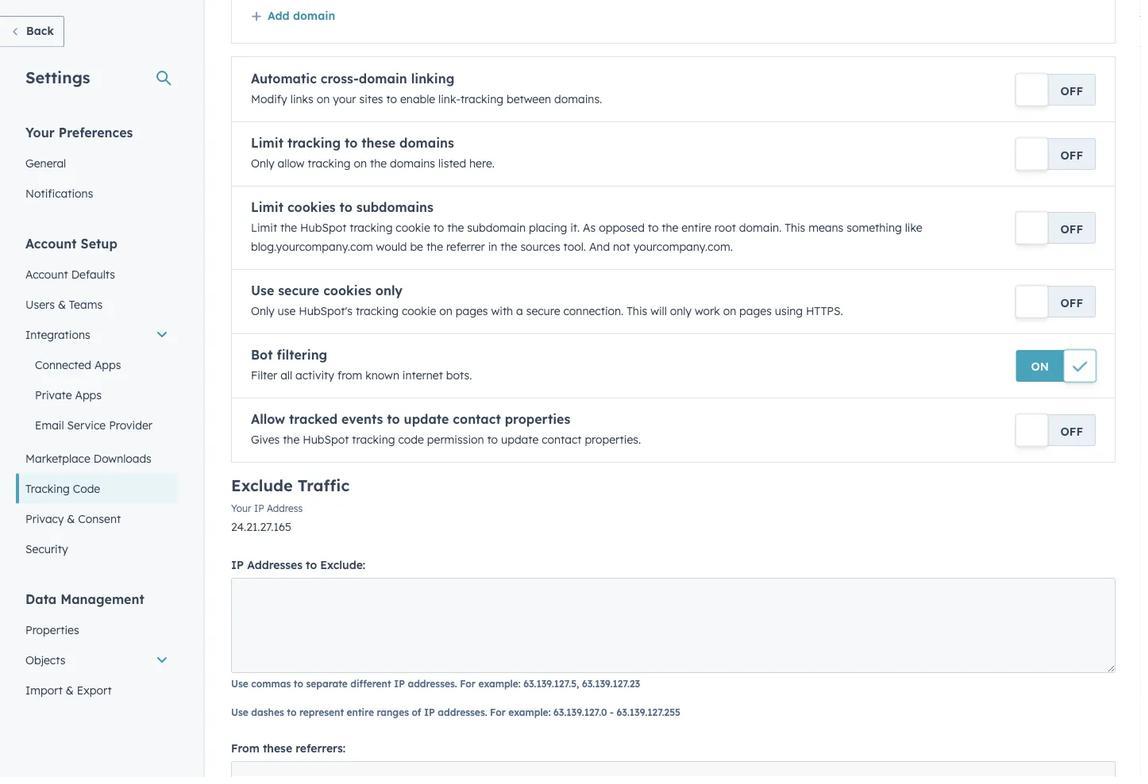 Task type: describe. For each thing, give the bounding box(es) containing it.
to inside automatic cross-domain linking modify links on your sites to enable link-tracking between domains.
[[386, 93, 397, 106]]

the inside allow tracked events to update contact properties gives the hubspot tracking code permission to update contact properties.
[[283, 433, 300, 447]]

exclude traffic your ip address 24.21.27.165
[[231, 476, 350, 534]]

addresses
[[247, 559, 303, 573]]

& for consent
[[67, 512, 75, 526]]

sites
[[359, 93, 383, 106]]

data management
[[25, 591, 144, 607]]

here.
[[469, 157, 495, 171]]

marketplace downloads
[[25, 451, 152, 465]]

as
[[583, 221, 596, 235]]

0 vertical spatial example:
[[478, 678, 521, 690]]

your preferences
[[25, 124, 133, 140]]

connected
[[35, 358, 91, 372]]

represent
[[299, 707, 344, 719]]

1 vertical spatial these
[[263, 742, 292, 756]]

off for limit tracking to these domains
[[1061, 148, 1083, 162]]

data
[[25, 591, 57, 607]]

your preferences element
[[16, 123, 178, 208]]

account defaults link
[[16, 259, 178, 289]]

traffic
[[298, 476, 350, 496]]

off for allow tracked events to update contact properties
[[1061, 425, 1083, 439]]

consent
[[78, 512, 121, 526]]

gives
[[251, 433, 280, 447]]

use for dashes
[[231, 707, 248, 719]]

to left "exclude:"
[[306, 559, 317, 573]]

modify
[[251, 93, 287, 106]]

the up blog.yourcompany.com
[[280, 221, 297, 235]]

private apps
[[35, 388, 102, 402]]

not
[[613, 240, 630, 254]]

to right dashes
[[287, 707, 297, 719]]

to up code in the left bottom of the page
[[387, 412, 400, 428]]

allow tracked events to update contact properties gives the hubspot tracking code permission to update contact properties.
[[251, 412, 641, 447]]

users
[[25, 297, 55, 311]]

cookies inside limit cookies to subdomains limit the hubspot tracking cookie to the subdomain placing it. as opposed to the entire root domain. this means something like blog.yourcompany.com would be the referrer in the sources tool. and not yourcompany.com.
[[287, 200, 336, 216]]

the inside limit tracking to these domains only allow tracking on the domains listed here.
[[370, 157, 387, 171]]

means
[[809, 221, 844, 235]]

email service provider link
[[16, 410, 178, 440]]

cross-
[[321, 71, 359, 87]]

import
[[25, 683, 63, 697]]

automatic cross-domain linking modify links on your sites to enable link-tracking between domains.
[[251, 71, 602, 106]]

on inside automatic cross-domain linking modify links on your sites to enable link-tracking between domains.
[[317, 93, 330, 106]]

be
[[410, 240, 423, 254]]

import & export
[[25, 683, 112, 697]]

data management element
[[16, 590, 178, 736]]

24.21.27.165
[[231, 521, 291, 534]]

from
[[337, 369, 362, 383]]

general link
[[16, 148, 178, 178]]

tracking inside limit cookies to subdomains limit the hubspot tracking cookie to the subdomain placing it. as opposed to the entire root domain. this means something like blog.yourcompany.com would be the referrer in the sources tool. and not yourcompany.com.
[[350, 221, 393, 235]]

provider
[[109, 418, 152, 432]]

bots.
[[446, 369, 472, 383]]

& for teams
[[58, 297, 66, 311]]

connected apps
[[35, 358, 121, 372]]

from
[[231, 742, 260, 756]]

your inside your preferences element
[[25, 124, 55, 140]]

on inside limit tracking to these domains only allow tracking on the domains listed here.
[[354, 157, 367, 171]]

security
[[25, 542, 68, 556]]

on right work
[[723, 305, 736, 318]]

ip right different
[[394, 678, 405, 690]]

account for account setup
[[25, 235, 77, 251]]

work
[[695, 305, 720, 318]]

code
[[73, 482, 100, 496]]

limit for limit tracking to these domains
[[251, 135, 283, 151]]

properties.
[[585, 433, 641, 447]]

0 vertical spatial for
[[460, 678, 476, 690]]

0 horizontal spatial entire
[[347, 707, 374, 719]]

exclude:
[[320, 559, 365, 573]]

2 pages from the left
[[739, 305, 772, 318]]

referrer
[[446, 240, 485, 254]]

email service provider
[[35, 418, 152, 432]]

account defaults
[[25, 267, 115, 281]]

properties
[[505, 412, 570, 428]]

cookie for only
[[402, 305, 436, 318]]

this inside use secure cookies only only use hubspot's tracking cookie on pages with a secure connection. this will only work on pages using https.
[[627, 305, 647, 318]]

known
[[366, 369, 399, 383]]

users & teams
[[25, 297, 103, 311]]

the right be
[[426, 240, 443, 254]]

security link
[[16, 534, 178, 564]]

account for account defaults
[[25, 267, 68, 281]]

entire inside limit cookies to subdomains limit the hubspot tracking cookie to the subdomain placing it. as opposed to the entire root domain. this means something like blog.yourcompany.com would be the referrer in the sources tool. and not yourcompany.com.
[[682, 221, 711, 235]]

marketplace downloads link
[[16, 444, 178, 474]]

0 vertical spatial only
[[375, 283, 403, 299]]

63.139.127.5,
[[523, 678, 579, 690]]

yourcompany.com.
[[633, 240, 733, 254]]

tracking code link
[[16, 474, 178, 504]]

code
[[398, 433, 424, 447]]

properties link
[[16, 615, 178, 645]]

bot
[[251, 347, 273, 363]]

off for automatic cross-domain linking
[[1061, 84, 1083, 98]]

0 vertical spatial contact
[[453, 412, 501, 428]]

tracking inside allow tracked events to update contact properties gives the hubspot tracking code permission to update contact properties.
[[352, 433, 395, 447]]

use dashes to represent entire ranges of ip addresses. for example: 63.139.127.0 - 63.139.127.255
[[231, 707, 681, 719]]

setup
[[81, 235, 117, 251]]

preferences
[[59, 124, 133, 140]]

limit for limit cookies to subdomains
[[251, 200, 283, 216]]

permission
[[427, 433, 484, 447]]

1 vertical spatial addresses.
[[438, 707, 487, 719]]

notifications link
[[16, 178, 178, 208]]

hubspot's
[[299, 305, 353, 318]]

listed
[[438, 157, 466, 171]]

use for secure
[[251, 283, 274, 299]]

off for limit cookies to subdomains
[[1061, 222, 1083, 236]]

domain.
[[739, 221, 782, 235]]

0 vertical spatial update
[[404, 412, 449, 428]]

domain inside automatic cross-domain linking modify links on your sites to enable link-tracking between domains.
[[359, 71, 407, 87]]

https.
[[806, 305, 843, 318]]

0 horizontal spatial secure
[[278, 283, 319, 299]]

to inside limit tracking to these domains only allow tracking on the domains listed here.
[[345, 135, 358, 151]]

the up yourcompany.com.
[[662, 221, 679, 235]]

exclude
[[231, 476, 293, 496]]

filter
[[251, 369, 277, 383]]

marketplace
[[25, 451, 90, 465]]

users & teams link
[[16, 289, 178, 320]]

will
[[650, 305, 667, 318]]



Task type: vqa. For each thing, say whether or not it's contained in the screenshot.
menu
no



Task type: locate. For each thing, give the bounding box(es) containing it.
link-
[[438, 93, 461, 106]]

ip right of
[[424, 707, 435, 719]]

subdomain
[[467, 221, 526, 235]]

1 account from the top
[[25, 235, 77, 251]]

add
[[268, 9, 290, 23]]

& right "privacy"
[[67, 512, 75, 526]]

all
[[280, 369, 292, 383]]

0 vertical spatial these
[[362, 135, 396, 151]]

on
[[1031, 360, 1049, 374]]

0 vertical spatial only
[[251, 157, 275, 171]]

tracked
[[289, 412, 338, 428]]

1 horizontal spatial this
[[785, 221, 805, 235]]

account up users
[[25, 267, 68, 281]]

1 vertical spatial domain
[[359, 71, 407, 87]]

tracking inside use secure cookies only only use hubspot's tracking cookie on pages with a secure connection. this will only work on pages using https.
[[356, 305, 399, 318]]

apps down integrations button
[[94, 358, 121, 372]]

ip left addresses
[[231, 559, 244, 573]]

from these referrers:
[[231, 742, 346, 756]]

something
[[847, 221, 902, 235]]

properties
[[25, 623, 79, 637]]

0 vertical spatial domains
[[399, 135, 454, 151]]

to down subdomains
[[433, 221, 444, 235]]

& inside 'data management' element
[[66, 683, 74, 697]]

2 account from the top
[[25, 267, 68, 281]]

hubspot inside allow tracked events to update contact properties gives the hubspot tracking code permission to update contact properties.
[[303, 433, 349, 447]]

2 limit from the top
[[251, 200, 283, 216]]

1 horizontal spatial update
[[501, 433, 539, 447]]

the up referrer
[[447, 221, 464, 235]]

use
[[278, 305, 296, 318]]

internet
[[403, 369, 443, 383]]

example: down 63.139.127.5,
[[508, 707, 551, 719]]

cookie for subdomains
[[396, 221, 430, 235]]

1 vertical spatial limit
[[251, 200, 283, 216]]

5 off from the top
[[1061, 425, 1083, 439]]

on left with
[[439, 305, 453, 318]]

these inside limit tracking to these domains only allow tracking on the domains listed here.
[[362, 135, 396, 151]]

cookie up be
[[396, 221, 430, 235]]

only left the allow at the top left of page
[[251, 157, 275, 171]]

for down use commas to separate different ip addresses. for example: 63.139.127.5, 63.139.127.23
[[490, 707, 506, 719]]

integrations button
[[16, 320, 178, 350]]

limit inside limit tracking to these domains only allow tracking on the domains listed here.
[[251, 135, 283, 151]]

0 vertical spatial this
[[785, 221, 805, 235]]

1 vertical spatial secure
[[526, 305, 560, 318]]

63.139.127.23
[[582, 678, 640, 690]]

1 vertical spatial &
[[67, 512, 75, 526]]

limit cookies to subdomains limit the hubspot tracking cookie to the subdomain placing it. as opposed to the entire root domain. this means something like blog.yourcompany.com would be the referrer in the sources tool. and not yourcompany.com.
[[251, 200, 922, 254]]

2 vertical spatial limit
[[251, 221, 277, 235]]

ip addresses to exclude:
[[231, 559, 365, 573]]

tracking right hubspot's
[[356, 305, 399, 318]]

update up code in the left bottom of the page
[[404, 412, 449, 428]]

management
[[61, 591, 144, 607]]

example: left 63.139.127.5,
[[478, 678, 521, 690]]

only inside use secure cookies only only use hubspot's tracking cookie on pages with a secure connection. this will only work on pages using https.
[[251, 305, 275, 318]]

1 horizontal spatial these
[[362, 135, 396, 151]]

this left will
[[627, 305, 647, 318]]

root
[[715, 221, 736, 235]]

subdomains
[[356, 200, 434, 216]]

0 horizontal spatial your
[[25, 124, 55, 140]]

on up subdomains
[[354, 157, 367, 171]]

tracking down events
[[352, 433, 395, 447]]

domain up sites
[[359, 71, 407, 87]]

cookies up blog.yourcompany.com
[[287, 200, 336, 216]]

secure right a at the top of the page
[[526, 305, 560, 318]]

activity
[[295, 369, 334, 383]]

addresses. up of
[[408, 678, 457, 690]]

back link
[[0, 16, 64, 47]]

0 vertical spatial cookie
[[396, 221, 430, 235]]

bot filtering filter all activity from known internet bots.
[[251, 347, 472, 383]]

1 vertical spatial example:
[[508, 707, 551, 719]]

2 vertical spatial use
[[231, 707, 248, 719]]

placing
[[529, 221, 567, 235]]

your up general
[[25, 124, 55, 140]]

cookie down be
[[402, 305, 436, 318]]

0 vertical spatial use
[[251, 283, 274, 299]]

cookies up hubspot's
[[323, 283, 372, 299]]

email
[[35, 418, 64, 432]]

tracking code
[[25, 482, 100, 496]]

the right in
[[501, 240, 517, 254]]

2 vertical spatial &
[[66, 683, 74, 697]]

addresses. down use commas to separate different ip addresses. for example: 63.139.127.5, 63.139.127.23
[[438, 707, 487, 719]]

update down properties
[[501, 433, 539, 447]]

domains
[[399, 135, 454, 151], [390, 157, 435, 171]]

account up account defaults
[[25, 235, 77, 251]]

cookies inside use secure cookies only only use hubspot's tracking cookie on pages with a secure connection. this will only work on pages using https.
[[323, 283, 372, 299]]

use inside use secure cookies only only use hubspot's tracking cookie on pages with a secure connection. this will only work on pages using https.
[[251, 283, 274, 299]]

1 only from the top
[[251, 157, 275, 171]]

use left dashes
[[231, 707, 248, 719]]

connection.
[[563, 305, 624, 318]]

0 horizontal spatial for
[[460, 678, 476, 690]]

0 horizontal spatial these
[[263, 742, 292, 756]]

of
[[412, 707, 421, 719]]

hubspot up blog.yourcompany.com
[[300, 221, 347, 235]]

1 vertical spatial your
[[231, 503, 251, 515]]

limit down the allow at the top left of page
[[251, 200, 283, 216]]

entire up yourcompany.com.
[[682, 221, 711, 235]]

to right opposed in the top right of the page
[[648, 221, 659, 235]]

only inside limit tracking to these domains only allow tracking on the domains listed here.
[[251, 157, 275, 171]]

0 vertical spatial &
[[58, 297, 66, 311]]

1 vertical spatial for
[[490, 707, 506, 719]]

1 vertical spatial use
[[231, 678, 248, 690]]

tracking left between
[[461, 93, 504, 106]]

commas
[[251, 678, 291, 690]]

events
[[342, 412, 383, 428]]

private
[[35, 388, 72, 402]]

integrations
[[25, 328, 90, 341]]

service
[[67, 418, 106, 432]]

hubspot inside limit cookies to subdomains limit the hubspot tracking cookie to the subdomain placing it. as opposed to the entire root domain. this means something like blog.yourcompany.com would be the referrer in the sources tool. and not yourcompany.com.
[[300, 221, 347, 235]]

tracking right the allow at the top left of page
[[308, 157, 351, 171]]

0 vertical spatial account
[[25, 235, 77, 251]]

between
[[507, 93, 551, 106]]

your
[[25, 124, 55, 140], [231, 503, 251, 515]]

apps up service
[[75, 388, 102, 402]]

3 off from the top
[[1061, 222, 1083, 236]]

a
[[516, 305, 523, 318]]

use for commas
[[231, 678, 248, 690]]

1 horizontal spatial contact
[[542, 433, 582, 447]]

0 vertical spatial domain
[[293, 9, 335, 23]]

ip up 24.21.27.165
[[254, 503, 264, 515]]

entire down different
[[347, 707, 374, 719]]

allow
[[278, 157, 305, 171]]

1 horizontal spatial only
[[670, 305, 692, 318]]

use left commas
[[231, 678, 248, 690]]

add domain button
[[251, 9, 335, 23]]

these right from
[[263, 742, 292, 756]]

the up subdomains
[[370, 157, 387, 171]]

1 vertical spatial account
[[25, 267, 68, 281]]

settings
[[25, 67, 90, 87]]

secure up use
[[278, 283, 319, 299]]

to right permission
[[487, 433, 498, 447]]

0 vertical spatial cookies
[[287, 200, 336, 216]]

pages left with
[[456, 305, 488, 318]]

limit up blog.yourcompany.com
[[251, 221, 277, 235]]

this inside limit cookies to subdomains limit the hubspot tracking cookie to the subdomain placing it. as opposed to the entire root domain. this means something like blog.yourcompany.com would be the referrer in the sources tool. and not yourcompany.com.
[[785, 221, 805, 235]]

1 vertical spatial this
[[627, 305, 647, 318]]

pages left the using
[[739, 305, 772, 318]]

account setup
[[25, 235, 117, 251]]

export
[[77, 683, 112, 697]]

1 vertical spatial contact
[[542, 433, 582, 447]]

0 vertical spatial entire
[[682, 221, 711, 235]]

for up use dashes to represent entire ranges of ip addresses. for example: 63.139.127.0 - 63.139.127.255
[[460, 678, 476, 690]]

limit tracking to these domains only allow tracking on the domains listed here.
[[251, 135, 495, 171]]

hubspot down tracked
[[303, 433, 349, 447]]

limit up the allow at the top left of page
[[251, 135, 283, 151]]

1 horizontal spatial secure
[[526, 305, 560, 318]]

automatic
[[251, 71, 317, 87]]

0 vertical spatial hubspot
[[300, 221, 347, 235]]

3 limit from the top
[[251, 221, 277, 235]]

on right 'links'
[[317, 93, 330, 106]]

1 pages from the left
[[456, 305, 488, 318]]

IP Addresses to Exclude: text field
[[231, 579, 1116, 674]]

0 vertical spatial addresses.
[[408, 678, 457, 690]]

separate
[[306, 678, 348, 690]]

to down your
[[345, 135, 358, 151]]

0 horizontal spatial pages
[[456, 305, 488, 318]]

apps for connected apps
[[94, 358, 121, 372]]

tracking inside automatic cross-domain linking modify links on your sites to enable link-tracking between domains.
[[461, 93, 504, 106]]

tracking up would
[[350, 221, 393, 235]]

referrers:
[[296, 742, 346, 756]]

0 vertical spatial apps
[[94, 358, 121, 372]]

this left means
[[785, 221, 805, 235]]

1 vertical spatial only
[[670, 305, 692, 318]]

tracking up the allow at the top left of page
[[287, 135, 341, 151]]

2 off from the top
[[1061, 148, 1083, 162]]

1 vertical spatial apps
[[75, 388, 102, 402]]

apps
[[94, 358, 121, 372], [75, 388, 102, 402]]

1 vertical spatial domains
[[390, 157, 435, 171]]

address
[[267, 503, 303, 515]]

2 only from the top
[[251, 305, 275, 318]]

off for use secure cookies only
[[1061, 296, 1083, 310]]

1 horizontal spatial domain
[[359, 71, 407, 87]]

only down would
[[375, 283, 403, 299]]

1 horizontal spatial entire
[[682, 221, 711, 235]]

for
[[460, 678, 476, 690], [490, 707, 506, 719]]

& inside 'link'
[[58, 297, 66, 311]]

1 vertical spatial hubspot
[[303, 433, 349, 447]]

ip inside exclude traffic your ip address 24.21.27.165
[[254, 503, 264, 515]]

limit
[[251, 135, 283, 151], [251, 200, 283, 216], [251, 221, 277, 235]]

& for export
[[66, 683, 74, 697]]

0 horizontal spatial update
[[404, 412, 449, 428]]

1 vertical spatial cookie
[[402, 305, 436, 318]]

objects
[[25, 653, 65, 667]]

only right will
[[670, 305, 692, 318]]

to right commas
[[294, 678, 303, 690]]

your up 24.21.27.165
[[231, 503, 251, 515]]

account
[[25, 235, 77, 251], [25, 267, 68, 281]]

and
[[589, 240, 610, 254]]

domains left listed
[[390, 157, 435, 171]]

contact down properties
[[542, 433, 582, 447]]

blog.yourcompany.com
[[251, 240, 373, 254]]

0 vertical spatial your
[[25, 124, 55, 140]]

contact up permission
[[453, 412, 501, 428]]

account setup element
[[16, 235, 178, 564]]

ranges
[[377, 707, 409, 719]]

0 horizontal spatial this
[[627, 305, 647, 318]]

defaults
[[71, 267, 115, 281]]

different
[[350, 678, 391, 690]]

cookie inside use secure cookies only only use hubspot's tracking cookie on pages with a secure connection. this will only work on pages using https.
[[402, 305, 436, 318]]

0 horizontal spatial contact
[[453, 412, 501, 428]]

cookie inside limit cookies to subdomains limit the hubspot tracking cookie to the subdomain placing it. as opposed to the entire root domain. this means something like blog.yourcompany.com would be the referrer in the sources tool. and not yourcompany.com.
[[396, 221, 430, 235]]

domains.
[[554, 93, 602, 106]]

1 horizontal spatial pages
[[739, 305, 772, 318]]

allow
[[251, 412, 285, 428]]

with
[[491, 305, 513, 318]]

only left use
[[251, 305, 275, 318]]

your inside exclude traffic your ip address 24.21.27.165
[[231, 503, 251, 515]]

1 off from the top
[[1061, 84, 1083, 98]]

would
[[376, 240, 407, 254]]

apps for private apps
[[75, 388, 102, 402]]

1 horizontal spatial your
[[231, 503, 251, 515]]

tracking
[[461, 93, 504, 106], [287, 135, 341, 151], [308, 157, 351, 171], [350, 221, 393, 235], [356, 305, 399, 318], [352, 433, 395, 447]]

to left subdomains
[[340, 200, 353, 216]]

these down sites
[[362, 135, 396, 151]]

the right gives
[[283, 433, 300, 447]]

domain right add
[[293, 9, 335, 23]]

enable
[[400, 93, 435, 106]]

downloads
[[94, 451, 152, 465]]

domains up listed
[[399, 135, 454, 151]]

0 horizontal spatial only
[[375, 283, 403, 299]]

1 vertical spatial entire
[[347, 707, 374, 719]]

to
[[386, 93, 397, 106], [345, 135, 358, 151], [340, 200, 353, 216], [433, 221, 444, 235], [648, 221, 659, 235], [387, 412, 400, 428], [487, 433, 498, 447], [306, 559, 317, 573], [294, 678, 303, 690], [287, 707, 297, 719]]

use up bot at left top
[[251, 283, 274, 299]]

teams
[[69, 297, 103, 311]]

private apps link
[[16, 380, 178, 410]]

4 off from the top
[[1061, 296, 1083, 310]]

0 vertical spatial limit
[[251, 135, 283, 151]]

& right users
[[58, 297, 66, 311]]

objects button
[[16, 645, 178, 675]]

filtering
[[277, 347, 327, 363]]

1 vertical spatial cookies
[[323, 283, 372, 299]]

linking
[[411, 71, 454, 87]]

& left the export
[[66, 683, 74, 697]]

0 vertical spatial secure
[[278, 283, 319, 299]]

to right sites
[[386, 93, 397, 106]]

entire
[[682, 221, 711, 235], [347, 707, 374, 719]]

in
[[488, 240, 497, 254]]

contact
[[453, 412, 501, 428], [542, 433, 582, 447]]

your
[[333, 93, 356, 106]]

1 vertical spatial only
[[251, 305, 275, 318]]

1 limit from the top
[[251, 135, 283, 151]]

1 horizontal spatial for
[[490, 707, 506, 719]]

63.139.127.255
[[617, 707, 681, 719]]

use commas to separate different ip addresses. for example: 63.139.127.5, 63.139.127.23
[[231, 678, 640, 690]]

1 vertical spatial update
[[501, 433, 539, 447]]

0 horizontal spatial domain
[[293, 9, 335, 23]]



